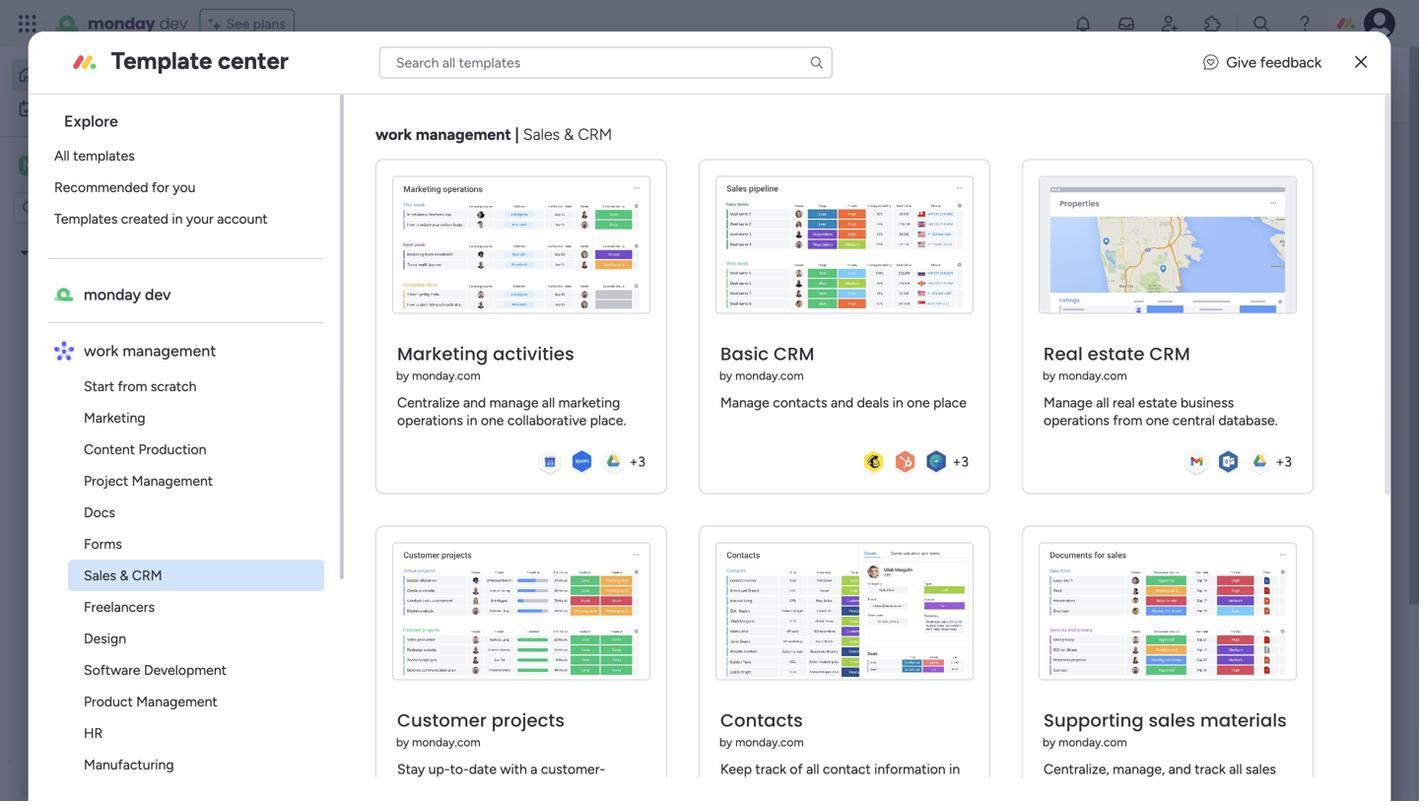 Task type: describe. For each thing, give the bounding box(es) containing it.
deals
[[857, 395, 889, 411]]

dev up template
[[159, 12, 188, 35]]

crm down the search all templates 'search field'
[[578, 125, 612, 144]]

monday.com inside 'real estate crm by monday.com'
[[1059, 369, 1127, 383]]

give feedback link
[[1204, 52, 1322, 74]]

supporting
[[1044, 709, 1144, 734]]

quick
[[1281, 75, 1322, 94]]

your for profile
[[1207, 151, 1244, 172]]

templates
[[54, 211, 117, 227]]

account
[[217, 211, 268, 227]]

workspace image
[[19, 155, 38, 176]]

setup
[[1144, 183, 1184, 201]]

getting started element
[[1094, 748, 1390, 802]]

+ for marketing activities
[[630, 454, 638, 470]]

check circle image for setup
[[1124, 185, 1137, 200]]

getting inside quick search results list box
[[723, 603, 779, 622]]

recommended for you
[[54, 179, 195, 196]]

select product image
[[18, 14, 37, 34]]

search
[[1325, 75, 1375, 94]]

quick search
[[1281, 75, 1375, 94]]

management for project management
[[132, 473, 213, 490]]

visited
[[409, 162, 464, 183]]

started inside list box
[[119, 446, 165, 462]]

monday.com inside customer projects by monday.com
[[412, 736, 481, 750]]

invite members image
[[1161, 14, 1180, 34]]

boost your workflow in minutes with ready-made templates
[[1106, 580, 1363, 622]]

collaborative
[[507, 412, 587, 429]]

by inside 'real estate crm by monday.com'
[[1043, 369, 1056, 383]]

list box containing my scrum team
[[0, 232, 251, 737]]

your inside boost your workflow in minutes with ready-made templates
[[1151, 580, 1183, 599]]

crm inside 'work management templates' element
[[132, 567, 162, 584]]

complete for complete your profile
[[1124, 151, 1203, 172]]

materials
[[1201, 709, 1287, 734]]

1 horizontal spatial one
[[907, 395, 930, 411]]

v2 user feedback image
[[1144, 73, 1159, 95]]

templates inside boost your workflow in minutes with ready-made templates
[[1196, 604, 1266, 622]]

mobile
[[1215, 309, 1259, 327]]

forms
[[84, 536, 122, 553]]

estate inside 'real estate crm by monday.com'
[[1088, 342, 1145, 367]]

work for work management
[[84, 342, 119, 360]]

3 for real estate crm
[[1285, 454, 1292, 470]]

management for work management
[[122, 342, 216, 360]]

show all button
[[642, 687, 709, 719]]

getting started
[[1172, 768, 1270, 784]]

manage all real estate business operations from one central database.
[[1044, 395, 1278, 429]]

search everything image
[[1252, 14, 1272, 34]]

+ 3 for marketing activities
[[630, 454, 646, 470]]

enable
[[1144, 233, 1188, 251]]

tasks inside quick search results list box
[[358, 603, 398, 622]]

0 vertical spatial profile
[[1248, 151, 1300, 172]]

explore templates button
[[1106, 637, 1378, 676]]

access
[[338, 74, 387, 93]]

start
[[84, 378, 114, 395]]

customer projects by monday.com
[[396, 709, 565, 750]]

workflow
[[1187, 580, 1252, 599]]

+ for basic crm
[[953, 454, 962, 470]]

template
[[111, 46, 212, 75]]

your inside explore element
[[186, 211, 214, 227]]

bugs inside quick search results list box
[[723, 361, 759, 380]]

templates for explore
[[1235, 647, 1306, 666]]

boost
[[1106, 580, 1148, 599]]

members
[[1223, 259, 1285, 276]]

dev for bugs queue
[[772, 393, 795, 410]]

learn & get inspired
[[1094, 711, 1236, 729]]

content production
[[84, 441, 206, 458]]

see plans
[[226, 15, 286, 32]]

business
[[1181, 395, 1235, 411]]

explore templates
[[1179, 647, 1306, 666]]

3 for marketing activities
[[638, 454, 646, 470]]

all for manage all real estate business operations from one central database.
[[1097, 395, 1110, 411]]

3 for basic crm
[[962, 454, 969, 470]]

product management
[[84, 694, 217, 710]]

in inside boost your workflow in minutes with ready-made templates
[[1256, 580, 1268, 599]]

product
[[84, 694, 133, 710]]

give for v2 user feedback image
[[1167, 64, 1197, 82]]

my inside workspace selection "element"
[[45, 156, 68, 175]]

place.
[[590, 412, 626, 429]]

home option
[[12, 59, 212, 91]]

dev up customer
[[407, 635, 430, 652]]

learn
[[1094, 711, 1134, 729]]

work for work management | sales & crm
[[375, 125, 412, 144]]

monday for bugs queue
[[719, 393, 769, 410]]

operations for marketing
[[397, 412, 463, 429]]

2 horizontal spatial getting
[[1172, 768, 1221, 784]]

basic crm by monday.com
[[720, 342, 815, 383]]

sales & crm
[[84, 567, 162, 584]]

centralize
[[397, 395, 460, 411]]

enable desktop notifications link
[[1124, 232, 1390, 254]]

scrum for getting started
[[904, 635, 942, 652]]

estate inside manage all real estate business operations from one central database.
[[1139, 395, 1178, 411]]

show all
[[650, 695, 702, 711]]

you
[[173, 179, 195, 196]]

monday.com inside marketing activities by monday.com
[[412, 369, 481, 383]]

activities
[[493, 342, 574, 367]]

install our mobile app
[[1144, 309, 1290, 327]]

circle o image for complete
[[1124, 286, 1137, 301]]

circle o image for upload
[[1124, 210, 1137, 225]]

all for show all
[[688, 695, 702, 711]]

templates created in your account
[[54, 211, 268, 227]]

monday dev > my team > my scrum team for roadmap
[[354, 393, 611, 410]]

close image
[[1356, 55, 1368, 70]]

software development
[[84, 662, 227, 679]]

started
[[1224, 768, 1270, 784]]

complete profile
[[1144, 284, 1255, 302]]

in inside centralize and manage all marketing operations in one collaborative place.
[[467, 412, 477, 429]]

monday for recommended for you
[[84, 285, 141, 304]]

ready-
[[1106, 604, 1152, 622]]

bugs inside list box
[[68, 379, 99, 395]]

queue inside quick search results list box
[[762, 361, 810, 380]]

hr
[[84, 725, 103, 742]]

workspaces
[[281, 96, 365, 115]]

& for learn & get inspired
[[1138, 711, 1148, 729]]

manage contacts and deals in one place
[[721, 395, 967, 411]]

created
[[121, 211, 168, 227]]

+ 3 for basic crm
[[953, 454, 969, 470]]

monday dev inside list box
[[84, 285, 171, 304]]

give feedback for v2 user feedback image
[[1167, 64, 1229, 104]]

monday for roadmap
[[354, 393, 404, 410]]

quick search button
[[1248, 65, 1390, 104]]

1 vertical spatial lottie animation element
[[0, 602, 251, 802]]

bugs queue inside list box
[[68, 379, 143, 395]]

template center
[[111, 46, 289, 75]]

one for real estate crm
[[1146, 412, 1170, 429]]

from inside 'work management templates' element
[[118, 378, 147, 395]]

lottie animation image
[[0, 602, 251, 802]]

from inside manage all real estate business operations from one central database.
[[1113, 412, 1143, 429]]

upload your photo link
[[1124, 206, 1390, 229]]

real
[[1113, 395, 1135, 411]]

crm inside 'real estate crm by monday.com'
[[1150, 342, 1191, 367]]

manage for basic
[[721, 395, 770, 411]]

Search all templates search field
[[380, 47, 833, 78]]

production
[[138, 441, 206, 458]]

basic
[[721, 342, 769, 367]]

retrospectives
[[68, 412, 161, 429]]

bugs queue inside quick search results list box
[[723, 361, 810, 380]]

recently visited
[[332, 162, 464, 183]]

circle o image for enable
[[1124, 235, 1137, 250]]

by inside basic crm by monday.com
[[720, 369, 733, 383]]

recommended
[[54, 179, 148, 196]]

+ for real estate crm
[[1276, 454, 1285, 470]]

help image
[[1296, 14, 1315, 34]]

give for v2 user feedback icon
[[1227, 53, 1257, 71]]

by inside supporting sales materials by monday.com
[[1043, 736, 1056, 750]]

give feedback for v2 user feedback icon
[[1227, 53, 1322, 71]]

app
[[1263, 309, 1290, 327]]

started inside quick search results list box
[[783, 603, 837, 622]]

in inside explore element
[[172, 211, 183, 227]]

monday for getting started
[[719, 635, 769, 652]]

help
[[1269, 751, 1305, 772]]

dev for getting started
[[772, 635, 795, 652]]

|
[[515, 125, 519, 144]]

complete profile link
[[1124, 282, 1390, 304]]



Task type: locate. For each thing, give the bounding box(es) containing it.
check circle image inside setup account link
[[1124, 185, 1137, 200]]

public board image for roadmap
[[329, 360, 351, 382]]

by down basic
[[720, 369, 733, 383]]

1 horizontal spatial lottie animation element
[[646, 47, 1200, 122]]

getting inside list box
[[68, 446, 116, 462]]

our
[[1186, 309, 1211, 327]]

management for product management
[[136, 694, 217, 710]]

quick search results list box
[[305, 184, 1047, 687]]

and left deals
[[831, 395, 854, 411]]

real
[[1044, 342, 1083, 367]]

and
[[576, 74, 602, 93], [463, 395, 486, 411], [831, 395, 854, 411]]

enable desktop notifications
[[1144, 233, 1337, 251]]

1 horizontal spatial public board image
[[695, 601, 716, 623]]

& up freelancers
[[120, 567, 128, 584]]

check circle image for invite
[[1124, 261, 1137, 275]]

feedback for v2 user feedback icon
[[1261, 53, 1322, 71]]

circle o image left complete profile
[[1124, 286, 1137, 301]]

0 horizontal spatial queue
[[102, 379, 143, 395]]

supporting sales materials by monday.com
[[1043, 709, 1287, 750]]

dev down basic crm by monday.com
[[772, 393, 795, 410]]

roadmap inside quick search results list box
[[358, 361, 427, 380]]

all inside button
[[688, 695, 702, 711]]

1 vertical spatial &
[[120, 567, 128, 584]]

bugs queue up contacts
[[723, 361, 810, 380]]

1 vertical spatial check circle image
[[1124, 261, 1137, 275]]

feed
[[396, 743, 433, 765]]

center
[[218, 46, 289, 75]]

explore up all templates
[[64, 112, 118, 131]]

0 vertical spatial getting started
[[68, 446, 165, 462]]

work down sprints
[[84, 342, 119, 360]]

getting started inside list box
[[68, 446, 165, 462]]

management down the development
[[136, 694, 217, 710]]

complete for complete profile
[[1144, 284, 1209, 302]]

one left place
[[907, 395, 930, 411]]

crm down install
[[1150, 342, 1191, 367]]

your inside good morning, maria! quickly access your recent boards, inbox and workspaces
[[391, 74, 423, 93]]

circle o image
[[1124, 235, 1137, 250], [1124, 286, 1137, 301]]

templates image image
[[1112, 426, 1373, 562]]

dev up contacts
[[772, 635, 795, 652]]

2 operations from the left
[[1044, 412, 1110, 429]]

management
[[416, 125, 511, 144], [122, 342, 216, 360]]

team inside workspace selection "element"
[[71, 156, 110, 175]]

public board image
[[42, 277, 61, 296], [695, 360, 716, 382]]

1 horizontal spatial getting
[[723, 603, 779, 622]]

0 vertical spatial your
[[1207, 151, 1244, 172]]

sales
[[1149, 709, 1196, 734]]

1 check circle image from the top
[[1124, 185, 1137, 200]]

0 horizontal spatial tasks
[[68, 278, 101, 295]]

give feedback inside give feedback link
[[1227, 53, 1322, 71]]

in right deals
[[893, 395, 904, 411]]

contacts
[[773, 395, 828, 411]]

0 horizontal spatial bugs queue
[[68, 379, 143, 395]]

3 3 from the left
[[1285, 454, 1292, 470]]

management
[[132, 473, 213, 490], [136, 694, 217, 710]]

made
[[1152, 604, 1192, 622]]

in left minutes
[[1256, 580, 1268, 599]]

0 vertical spatial sales
[[523, 125, 560, 144]]

2 circle o image from the top
[[1124, 311, 1137, 326]]

search image
[[809, 55, 825, 71]]

feedback down v2 user feedback icon
[[1167, 86, 1229, 104]]

marketing for marketing activities by monday.com
[[397, 342, 488, 367]]

by inside marketing activities by monday.com
[[396, 369, 409, 383]]

sales inside 'work management templates' element
[[84, 567, 116, 584]]

1 3 from the left
[[638, 454, 646, 470]]

operations inside manage all real estate business operations from one central database.
[[1044, 412, 1110, 429]]

workspace selection element
[[19, 154, 113, 177]]

2 horizontal spatial and
[[831, 395, 854, 411]]

morning,
[[319, 54, 373, 71]]

bugs queue up the retrospectives
[[68, 379, 143, 395]]

>
[[433, 393, 442, 410], [504, 393, 513, 410], [798, 393, 807, 410], [869, 393, 878, 410], [433, 635, 442, 652], [504, 635, 513, 652], [798, 635, 807, 652], [869, 635, 878, 652]]

marketing inside marketing activities by monday.com
[[397, 342, 488, 367]]

marketing for marketing
[[84, 410, 145, 426]]

crm up freelancers
[[132, 567, 162, 584]]

0 horizontal spatial management
[[122, 342, 216, 360]]

0 horizontal spatial sales
[[84, 567, 116, 584]]

1 vertical spatial circle o image
[[1124, 286, 1137, 301]]

getting
[[68, 446, 116, 462], [723, 603, 779, 622], [1172, 768, 1221, 784]]

minutes
[[1272, 580, 1328, 599]]

list box
[[36, 95, 344, 802], [0, 232, 251, 737]]

circle o image inside install our mobile app 'link'
[[1124, 311, 1137, 326]]

all right the show
[[688, 695, 702, 711]]

work inside list box
[[84, 342, 119, 360]]

1 vertical spatial getting started
[[723, 603, 837, 622]]

2 horizontal spatial &
[[1138, 711, 1148, 729]]

1 vertical spatial work
[[375, 125, 412, 144]]

1 vertical spatial your
[[1195, 208, 1225, 226]]

give
[[1227, 53, 1257, 71], [1167, 64, 1197, 82]]

0 horizontal spatial + 3
[[630, 454, 646, 470]]

0 horizontal spatial getting started
[[68, 446, 165, 462]]

upload
[[1144, 208, 1191, 226]]

monday dev up sprints
[[84, 285, 171, 304]]

0 horizontal spatial 3
[[638, 454, 646, 470]]

give right v2 user feedback icon
[[1227, 53, 1257, 71]]

2 3 from the left
[[962, 454, 969, 470]]

monday.com inside basic crm by monday.com
[[736, 369, 804, 383]]

central
[[1173, 412, 1216, 429]]

explore inside button
[[1179, 647, 1231, 666]]

profile
[[1248, 151, 1300, 172], [1213, 284, 1255, 302]]

one inside centralize and manage all marketing operations in one collaborative place.
[[481, 412, 504, 429]]

1 horizontal spatial explore
[[1179, 647, 1231, 666]]

give feedback
[[1227, 53, 1322, 71], [1167, 64, 1229, 104]]

1 horizontal spatial feedback
[[1261, 53, 1322, 71]]

from right start
[[118, 378, 147, 395]]

& right |
[[564, 125, 574, 144]]

team
[[99, 245, 131, 261], [580, 393, 611, 410], [945, 393, 977, 410], [580, 635, 611, 652], [945, 635, 977, 652]]

2 + from the left
[[953, 454, 962, 470]]

0 vertical spatial work
[[68, 100, 98, 117]]

0 horizontal spatial &
[[120, 567, 128, 584]]

give inside the give feedback
[[1167, 64, 1197, 82]]

0 vertical spatial complete
[[1124, 151, 1203, 172]]

1 horizontal spatial sales
[[523, 125, 560, 144]]

in
[[172, 211, 183, 227], [893, 395, 904, 411], [467, 412, 477, 429], [1256, 580, 1268, 599]]

v2 user feedback image
[[1204, 52, 1219, 74]]

None search field
[[380, 47, 833, 78]]

2 horizontal spatial + 3
[[1276, 454, 1292, 470]]

for
[[152, 179, 169, 196]]

1 vertical spatial profile
[[1213, 284, 1255, 302]]

bugs queue
[[723, 361, 810, 380], [68, 379, 143, 395]]

complete up the setup at the top of page
[[1124, 151, 1203, 172]]

3 + from the left
[[1276, 454, 1285, 470]]

check circle image
[[1124, 185, 1137, 200], [1124, 261, 1137, 275]]

0 vertical spatial explore
[[64, 112, 118, 131]]

(inbox)
[[438, 743, 497, 765]]

upload your photo
[[1144, 208, 1268, 226]]

quickly
[[281, 74, 335, 93]]

and left the manage
[[463, 395, 486, 411]]

monday.com inside contacts by monday.com
[[736, 736, 804, 750]]

management down production
[[132, 473, 213, 490]]

your
[[1207, 151, 1244, 172], [1195, 208, 1225, 226]]

0 vertical spatial circle o image
[[1124, 235, 1137, 250]]

marketing activities by monday.com
[[396, 342, 574, 383]]

2 vertical spatial work
[[84, 342, 119, 360]]

my work option
[[12, 93, 212, 124]]

work
[[68, 100, 98, 117], [375, 125, 412, 144], [84, 342, 119, 360]]

desktop
[[1192, 233, 1247, 251]]

queue up the retrospectives
[[102, 379, 143, 395]]

circle o image inside 'upload your photo' link
[[1124, 210, 1137, 225]]

my scrum team
[[35, 245, 131, 261]]

0 vertical spatial lottie animation element
[[646, 47, 1200, 122]]

1 vertical spatial sales
[[84, 567, 116, 584]]

check circle image left the setup at the top of page
[[1124, 185, 1137, 200]]

1 vertical spatial complete
[[1144, 284, 1209, 302]]

estate up real
[[1088, 342, 1145, 367]]

0 vertical spatial public board image
[[329, 360, 351, 382]]

centralize and manage all marketing operations in one collaborative place.
[[397, 395, 626, 429]]

& for sales & crm
[[120, 567, 128, 584]]

0 vertical spatial management
[[132, 473, 213, 490]]

0 horizontal spatial and
[[463, 395, 486, 411]]

your down maria!
[[391, 74, 423, 93]]

public board image inside list box
[[42, 277, 61, 296]]

by right update
[[396, 736, 409, 750]]

manufacturing
[[84, 757, 174, 774]]

place
[[934, 395, 967, 411]]

roadmap
[[68, 345, 127, 362], [358, 361, 427, 380]]

help button
[[1252, 745, 1321, 778]]

crm
[[578, 125, 612, 144], [774, 342, 815, 367], [1150, 342, 1191, 367], [132, 567, 162, 584]]

circle o image inside complete profile link
[[1124, 286, 1137, 301]]

show
[[650, 695, 685, 711]]

give left v2 user feedback icon
[[1167, 64, 1197, 82]]

1 manage from the left
[[721, 395, 770, 411]]

1 horizontal spatial &
[[564, 125, 574, 144]]

1 vertical spatial management
[[136, 694, 217, 710]]

1 horizontal spatial marketing
[[397, 342, 488, 367]]

2 horizontal spatial 3
[[1285, 454, 1292, 470]]

profile up mobile
[[1213, 284, 1255, 302]]

2 vertical spatial your
[[1151, 580, 1183, 599]]

1 vertical spatial estate
[[1139, 395, 1178, 411]]

team for roadmap
[[580, 393, 611, 410]]

1 horizontal spatial tasks
[[358, 603, 398, 622]]

monday dev > my team > my scrum team for getting started
[[719, 635, 977, 652]]

explore down made
[[1179, 647, 1231, 666]]

all up collaborative
[[542, 395, 555, 411]]

1 vertical spatial public board image
[[695, 360, 716, 382]]

0
[[511, 746, 520, 763]]

public board image for bugs queue
[[695, 360, 716, 382]]

invite
[[1144, 259, 1181, 276]]

all inside centralize and manage all marketing operations in one collaborative place.
[[542, 395, 555, 411]]

crm up contacts
[[774, 342, 815, 367]]

from down real
[[1113, 412, 1143, 429]]

option
[[0, 235, 251, 239]]

2 vertical spatial templates
[[1235, 647, 1306, 666]]

0 horizontal spatial manage
[[721, 395, 770, 411]]

and inside good morning, maria! quickly access your recent boards, inbox and workspaces
[[576, 74, 602, 93]]

templates up recommended
[[73, 147, 135, 164]]

2 horizontal spatial +
[[1276, 454, 1285, 470]]

project management
[[84, 473, 213, 490]]

0 vertical spatial estate
[[1088, 342, 1145, 367]]

feedback for v2 user feedback image
[[1167, 86, 1229, 104]]

see plans button
[[200, 9, 295, 38]]

&
[[564, 125, 574, 144], [120, 567, 128, 584], [1138, 711, 1148, 729]]

0 horizontal spatial roadmap
[[68, 345, 127, 362]]

inbox image
[[1117, 14, 1137, 34]]

1 vertical spatial explore
[[1179, 647, 1231, 666]]

one down the manage
[[481, 412, 504, 429]]

check circle image left invite
[[1124, 261, 1137, 275]]

contacts by monday.com
[[720, 709, 804, 750]]

good
[[281, 54, 316, 71]]

0 horizontal spatial started
[[119, 446, 165, 462]]

1 circle o image from the top
[[1124, 235, 1137, 250]]

circle o image
[[1124, 210, 1137, 225], [1124, 311, 1137, 326]]

templates down boost your workflow in minutes with ready-made templates
[[1235, 647, 1306, 666]]

public board image down 'my scrum team'
[[42, 277, 61, 296]]

and right the inbox
[[576, 74, 602, 93]]

sales down forms
[[84, 567, 116, 584]]

setup account link
[[1124, 181, 1390, 203]]

dev for recommended for you
[[145, 285, 171, 304]]

templates inside button
[[1235, 647, 1306, 666]]

complete up install
[[1144, 284, 1209, 302]]

3 + 3 from the left
[[1276, 454, 1292, 470]]

monday.com down contacts
[[736, 736, 804, 750]]

2 horizontal spatial your
[[1151, 580, 1183, 599]]

0 vertical spatial monday dev
[[88, 12, 188, 35]]

profile inside complete profile link
[[1213, 284, 1255, 302]]

in down marketing activities by monday.com
[[467, 412, 477, 429]]

templates for all
[[73, 147, 135, 164]]

roadmap inside list box
[[68, 345, 127, 362]]

0 horizontal spatial +
[[630, 454, 638, 470]]

1 vertical spatial tasks
[[358, 603, 398, 622]]

all
[[542, 395, 555, 411], [1097, 395, 1110, 411], [688, 695, 702, 711]]

0 vertical spatial getting
[[68, 446, 116, 462]]

dev for roadmap
[[407, 393, 430, 410]]

circle o image left install
[[1124, 311, 1137, 326]]

1 vertical spatial monday dev
[[84, 285, 171, 304]]

public board image for tasks
[[42, 277, 61, 296]]

0 vertical spatial management
[[416, 125, 511, 144]]

scrum for bugs queue
[[904, 393, 942, 410]]

one inside manage all real estate business operations from one central database.
[[1146, 412, 1170, 429]]

circle o image inside enable desktop notifications link
[[1124, 235, 1137, 250]]

with
[[1332, 580, 1363, 599]]

0 vertical spatial circle o image
[[1124, 210, 1137, 225]]

monday.com up the centralize
[[412, 369, 481, 383]]

1 vertical spatial circle o image
[[1124, 311, 1137, 326]]

management for work management | sales & crm
[[416, 125, 511, 144]]

all inside manage all real estate business operations from one central database.
[[1097, 395, 1110, 411]]

templates inside explore element
[[73, 147, 135, 164]]

0 horizontal spatial explore
[[64, 112, 118, 131]]

estate right real
[[1139, 395, 1178, 411]]

freelancers
[[84, 599, 155, 616]]

one for marketing activities
[[481, 412, 504, 429]]

your down 'account'
[[1195, 208, 1225, 226]]

1 horizontal spatial all
[[688, 695, 702, 711]]

dev down marketing activities by monday.com
[[407, 393, 430, 410]]

install our mobile app link
[[1124, 307, 1390, 329]]

1 + from the left
[[630, 454, 638, 470]]

database.
[[1219, 412, 1278, 429]]

public board image for getting started
[[695, 601, 716, 623]]

your for photo
[[1195, 208, 1225, 226]]

project
[[84, 473, 128, 490]]

by inside customer projects by monday.com
[[396, 736, 409, 750]]

queue inside list box
[[102, 379, 143, 395]]

0 horizontal spatial public board image
[[42, 277, 61, 296]]

1 horizontal spatial getting started
[[723, 603, 837, 622]]

explore heading
[[48, 95, 340, 140]]

design
[[84, 631, 126, 647]]

marketing inside 'work management templates' element
[[84, 410, 145, 426]]

dev inside list box
[[145, 285, 171, 304]]

update
[[332, 743, 392, 765]]

0 vertical spatial templates
[[73, 147, 135, 164]]

monday.com down supporting
[[1059, 736, 1127, 750]]

0 horizontal spatial give
[[1167, 64, 1197, 82]]

one
[[907, 395, 930, 411], [481, 412, 504, 429], [1146, 412, 1170, 429]]

1 circle o image from the top
[[1124, 210, 1137, 225]]

explore for explore
[[64, 112, 118, 131]]

by up the centralize
[[396, 369, 409, 383]]

started
[[119, 446, 165, 462], [783, 603, 837, 622]]

marketing
[[559, 395, 620, 411]]

1 vertical spatial feedback
[[1167, 86, 1229, 104]]

1 horizontal spatial queue
[[762, 361, 810, 380]]

1 vertical spatial your
[[186, 211, 214, 227]]

public board image inside quick search results list box
[[695, 360, 716, 382]]

my inside option
[[45, 100, 64, 117]]

+ 3 for real estate crm
[[1276, 454, 1292, 470]]

feedback up quick
[[1261, 53, 1322, 71]]

+
[[630, 454, 638, 470], [953, 454, 962, 470], [1276, 454, 1285, 470]]

2 manage from the left
[[1044, 395, 1093, 411]]

by down supporting
[[1043, 736, 1056, 750]]

monday.com down real
[[1059, 369, 1127, 383]]

work management templates element
[[48, 371, 340, 802]]

my team
[[45, 156, 110, 175]]

0 vertical spatial &
[[564, 125, 574, 144]]

give feedback right v2 user feedback image
[[1167, 64, 1229, 104]]

management up scratch
[[122, 342, 216, 360]]

projects
[[492, 709, 565, 734]]

1 + 3 from the left
[[630, 454, 646, 470]]

public board image
[[329, 360, 351, 382], [695, 601, 716, 623]]

getting started inside quick search results list box
[[723, 603, 837, 622]]

your up made
[[1151, 580, 1183, 599]]

your up 'account'
[[1207, 151, 1244, 172]]

recently
[[332, 162, 405, 183]]

start from scratch
[[84, 378, 196, 395]]

explore element
[[48, 140, 340, 235]]

0 vertical spatial feedback
[[1261, 53, 1322, 71]]

1 vertical spatial templates
[[1196, 604, 1266, 622]]

team for bugs queue
[[945, 393, 977, 410]]

operations inside centralize and manage all marketing operations in one collaborative place.
[[397, 412, 463, 429]]

1 vertical spatial public board image
[[695, 601, 716, 623]]

roadmap up start
[[68, 345, 127, 362]]

v2 bolt switch image
[[1264, 73, 1276, 95]]

invite team members link
[[1124, 257, 1390, 279]]

0 vertical spatial marketing
[[397, 342, 488, 367]]

see
[[226, 15, 250, 32]]

0 horizontal spatial bugs
[[68, 379, 99, 395]]

explore for explore templates
[[1179, 647, 1231, 666]]

by down contacts
[[720, 736, 733, 750]]

list box containing explore
[[36, 95, 344, 802]]

0 vertical spatial tasks
[[68, 278, 101, 295]]

notifications image
[[1074, 14, 1094, 34]]

team for getting started
[[945, 635, 977, 652]]

work down home
[[68, 100, 98, 117]]

sales right |
[[523, 125, 560, 144]]

by inside contacts by monday.com
[[720, 736, 733, 750]]

software
[[84, 662, 140, 679]]

profile up setup account link
[[1248, 151, 1300, 172]]

& inside 'work management templates' element
[[120, 567, 128, 584]]

0 vertical spatial public board image
[[42, 277, 61, 296]]

1 horizontal spatial bugs
[[723, 361, 759, 380]]

home
[[43, 67, 81, 83]]

work up "recently visited"
[[375, 125, 412, 144]]

manage for real
[[1044, 395, 1093, 411]]

templates down the workflow
[[1196, 604, 1266, 622]]

from
[[118, 378, 147, 395], [1113, 412, 1143, 429]]

monday.com
[[412, 369, 481, 383], [736, 369, 804, 383], [1059, 369, 1127, 383], [412, 736, 481, 750], [736, 736, 804, 750], [1059, 736, 1127, 750]]

queue
[[762, 361, 810, 380], [102, 379, 143, 395]]

manage down real
[[1044, 395, 1093, 411]]

dev up work management
[[145, 285, 171, 304]]

1 horizontal spatial and
[[576, 74, 602, 93]]

0 horizontal spatial getting
[[68, 446, 116, 462]]

inspired
[[1180, 711, 1236, 729]]

1 horizontal spatial public board image
[[695, 360, 716, 382]]

& left get
[[1138, 711, 1148, 729]]

queue up contacts
[[762, 361, 810, 380]]

one left central at the right bottom
[[1146, 412, 1170, 429]]

manage down basic crm by monday.com
[[721, 395, 770, 411]]

1 operations from the left
[[397, 412, 463, 429]]

setup account
[[1144, 183, 1244, 201]]

scratch
[[150, 378, 196, 395]]

0 vertical spatial started
[[119, 446, 165, 462]]

management up visited
[[416, 125, 511, 144]]

caret down image
[[21, 246, 29, 260]]

customer
[[397, 709, 487, 734]]

your down you
[[186, 211, 214, 227]]

1 horizontal spatial +
[[953, 454, 962, 470]]

marketing up content
[[84, 410, 145, 426]]

monday dev up template
[[88, 12, 188, 35]]

1 horizontal spatial your
[[391, 74, 423, 93]]

monday dev
[[88, 12, 188, 35], [84, 285, 171, 304]]

+ 3
[[630, 454, 646, 470], [953, 454, 969, 470], [1276, 454, 1292, 470]]

monday dev > my team > my scrum team for bugs queue
[[719, 393, 977, 410]]

monday inside list box
[[84, 285, 141, 304]]

1 horizontal spatial from
[[1113, 412, 1143, 429]]

2 check circle image from the top
[[1124, 261, 1137, 275]]

account
[[1187, 183, 1244, 201]]

circle o image for install
[[1124, 311, 1137, 326]]

1 horizontal spatial 3
[[962, 454, 969, 470]]

all
[[54, 147, 69, 164]]

marketing up the centralize
[[397, 342, 488, 367]]

maria!
[[377, 54, 414, 71]]

1 horizontal spatial + 3
[[953, 454, 969, 470]]

scrum for roadmap
[[538, 393, 576, 410]]

2 circle o image from the top
[[1124, 286, 1137, 301]]

1 horizontal spatial management
[[416, 125, 511, 144]]

and inside centralize and manage all marketing operations in one collaborative place.
[[463, 395, 486, 411]]

monday.com down basic
[[736, 369, 804, 383]]

monday.com inside supporting sales materials by monday.com
[[1059, 736, 1127, 750]]

my inside list box
[[35, 245, 54, 261]]

boards,
[[477, 74, 529, 93]]

give feedback up v2 bolt switch "icon"
[[1227, 53, 1322, 71]]

Search in workspace field
[[41, 197, 165, 219]]

0 horizontal spatial lottie animation element
[[0, 602, 251, 802]]

notifications
[[1251, 233, 1337, 251]]

in down you
[[172, 211, 183, 227]]

monday.com down customer
[[412, 736, 481, 750]]

tasks inside list box
[[68, 278, 101, 295]]

dev
[[159, 12, 188, 35], [145, 285, 171, 304], [407, 393, 430, 410], [772, 393, 795, 410], [407, 635, 430, 652], [772, 635, 795, 652]]

maria williams image
[[1365, 8, 1396, 39]]

invite team members
[[1144, 259, 1285, 276]]

0 horizontal spatial operations
[[397, 412, 463, 429]]

circle o image left the upload
[[1124, 210, 1137, 225]]

docs
[[84, 504, 115, 521]]

operations for real
[[1044, 412, 1110, 429]]

lottie animation element
[[646, 47, 1200, 122], [0, 602, 251, 802]]

0 horizontal spatial one
[[481, 412, 504, 429]]

all left real
[[1097, 395, 1110, 411]]

operations down real
[[1044, 412, 1110, 429]]

manage inside manage all real estate business operations from one central database.
[[1044, 395, 1093, 411]]

2 vertical spatial &
[[1138, 711, 1148, 729]]

by down real
[[1043, 369, 1056, 383]]

explore inside heading
[[64, 112, 118, 131]]

circle o image left enable
[[1124, 235, 1137, 250]]

apps image
[[1204, 14, 1224, 34]]

public board image left basic
[[695, 360, 716, 382]]

roadmap up the centralize
[[358, 361, 427, 380]]

check circle image inside invite team members link
[[1124, 261, 1137, 275]]

1 horizontal spatial give
[[1227, 53, 1257, 71]]

add to favorites image
[[628, 602, 647, 622]]

crm inside basic crm by monday.com
[[774, 342, 815, 367]]

2 + 3 from the left
[[953, 454, 969, 470]]

work inside option
[[68, 100, 98, 117]]

operations down the centralize
[[397, 412, 463, 429]]



Task type: vqa. For each thing, say whether or not it's contained in the screenshot.
Supporting sales materials by monday.com
yes



